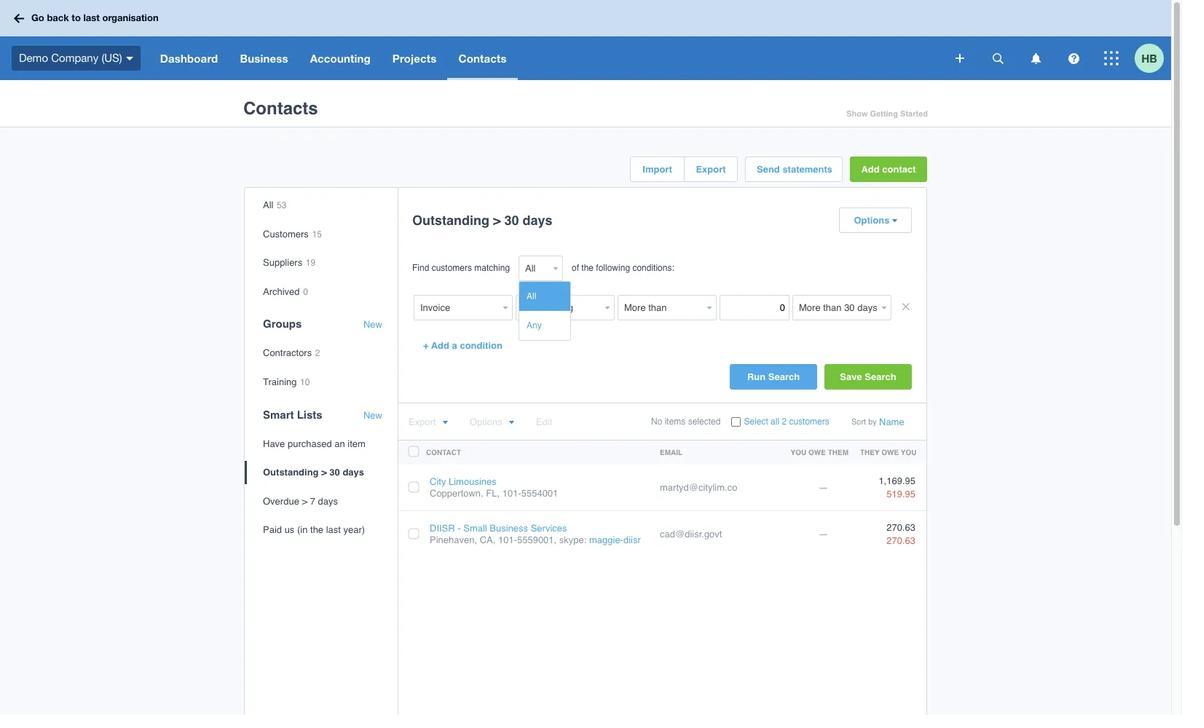 Task type: locate. For each thing, give the bounding box(es) containing it.
business inside dropdown button
[[240, 52, 288, 65]]

options button for email
[[470, 417, 514, 428]]

1 horizontal spatial svg image
[[1031, 53, 1041, 64]]

None text field
[[414, 295, 500, 321], [516, 295, 602, 321], [793, 295, 879, 321], [414, 295, 500, 321], [516, 295, 602, 321], [793, 295, 879, 321]]

new
[[364, 319, 383, 330], [364, 410, 383, 421]]

0 horizontal spatial outstanding > 30 days
[[263, 467, 364, 478]]

el image down contact at the right of the page
[[891, 219, 897, 224]]

fl,
[[486, 488, 500, 499]]

1 you from the left
[[791, 448, 807, 457]]

1 vertical spatial business
[[490, 523, 528, 534]]

el image left edit
[[508, 420, 514, 425]]

None text field
[[618, 295, 704, 321], [720, 295, 790, 321], [618, 295, 704, 321], [720, 295, 790, 321]]

0 vertical spatial 101-
[[503, 488, 521, 499]]

1 vertical spatial add
[[431, 340, 450, 351]]

1 vertical spatial —
[[819, 529, 828, 540]]

2 horizontal spatial days
[[523, 213, 553, 228]]

1 vertical spatial >
[[321, 467, 327, 478]]

owe right they
[[882, 448, 899, 457]]

0 vertical spatial last
[[83, 12, 100, 23]]

2 inside contractors 2
[[315, 349, 320, 359]]

0 vertical spatial options button
[[840, 208, 911, 232]]

0 horizontal spatial >
[[302, 496, 308, 507]]

1 horizontal spatial el image
[[508, 420, 514, 425]]

you down select all 2 customers
[[791, 448, 807, 457]]

save
[[840, 372, 862, 383]]

0 horizontal spatial 2
[[315, 349, 320, 359]]

0 vertical spatial 270.63
[[887, 522, 916, 533]]

all for all 53
[[263, 200, 274, 211]]

0 vertical spatial new link
[[364, 319, 383, 331]]

2 new link from the top
[[364, 410, 383, 421]]

contractors
[[263, 348, 312, 359]]

1 horizontal spatial options button
[[840, 208, 911, 232]]

demo company (us) button
[[0, 36, 149, 80]]

contractors 2
[[263, 348, 320, 359]]

the right of
[[582, 263, 594, 273]]

0 vertical spatial all
[[263, 200, 274, 211]]

— for 270.63
[[819, 529, 828, 540]]

options button down add contact button
[[840, 208, 911, 232]]

1 horizontal spatial contacts
[[459, 52, 507, 65]]

paid
[[263, 525, 282, 536]]

outstanding > 30 days up matching
[[412, 213, 553, 228]]

outstanding > 30 days
[[412, 213, 553, 228], [263, 467, 364, 478]]

el image
[[891, 219, 897, 224], [442, 420, 448, 425], [508, 420, 514, 425]]

options down add contact button
[[854, 215, 890, 226]]

search right run
[[768, 372, 800, 383]]

0 horizontal spatial export
[[409, 417, 436, 428]]

2 horizontal spatial el image
[[891, 219, 897, 224]]

import
[[643, 164, 672, 175]]

svg image
[[14, 13, 24, 23], [1068, 53, 1079, 64], [956, 54, 965, 63], [126, 57, 133, 60]]

export inside button
[[696, 164, 726, 175]]

0 horizontal spatial svg image
[[993, 53, 1004, 64]]

all 53
[[263, 200, 287, 211]]

options button
[[840, 208, 911, 232], [470, 417, 514, 428]]

101-
[[503, 488, 521, 499], [498, 535, 517, 546]]

1 vertical spatial days
[[343, 467, 364, 478]]

0 vertical spatial —
[[819, 482, 828, 493]]

contacts button
[[448, 36, 518, 80]]

a
[[452, 340, 457, 351]]

0 horizontal spatial outstanding
[[263, 467, 319, 478]]

1 vertical spatial 101-
[[498, 535, 517, 546]]

add right +
[[431, 340, 450, 351]]

2 right contractors
[[315, 349, 320, 359]]

outstanding up 'overdue > 7 days'
[[263, 467, 319, 478]]

search right save
[[865, 372, 897, 383]]

1 horizontal spatial outstanding
[[412, 213, 490, 228]]

101- down diisr - small business services "link"
[[498, 535, 517, 546]]

1 search from the left
[[768, 372, 800, 383]]

1 horizontal spatial all
[[527, 291, 536, 302]]

us
[[285, 525, 295, 536]]

0 horizontal spatial all
[[263, 200, 274, 211]]

outstanding
[[412, 213, 490, 228], [263, 467, 319, 478]]

1 horizontal spatial last
[[326, 525, 341, 536]]

owe for you
[[809, 448, 826, 457]]

2 new from the top
[[364, 410, 383, 421]]

2 — from the top
[[819, 529, 828, 540]]

el image for of the following conditions:
[[891, 219, 897, 224]]

30 up matching
[[505, 213, 519, 228]]

1 horizontal spatial add
[[861, 164, 880, 175]]

1 vertical spatial options
[[470, 417, 503, 428]]

contacts
[[459, 52, 507, 65], [243, 99, 318, 119]]

options inside button
[[854, 215, 890, 226]]

1 horizontal spatial search
[[865, 372, 897, 383]]

customers up you owe them
[[789, 417, 830, 427]]

1 new link from the top
[[364, 319, 383, 331]]

diisr
[[430, 523, 455, 534]]

run search button
[[730, 364, 817, 390]]

1 vertical spatial new link
[[364, 410, 383, 421]]

business inside diisr - small business services pinehaven, ca, 101-5559001, skype: maggie-diisr
[[490, 523, 528, 534]]

go back to last organisation link
[[9, 5, 167, 31]]

archived
[[263, 286, 300, 297]]

el image for email
[[508, 420, 514, 425]]

smart lists
[[263, 408, 323, 421]]

1 vertical spatial all
[[527, 291, 536, 302]]

export button right "import" button
[[685, 157, 737, 181]]

1 horizontal spatial outstanding > 30 days
[[412, 213, 553, 228]]

0 vertical spatial options
[[854, 215, 890, 226]]

last right to
[[83, 12, 100, 23]]

customers
[[263, 228, 309, 239]]

519.95
[[887, 489, 916, 500]]

svg image
[[1105, 51, 1119, 66], [993, 53, 1004, 64], [1031, 53, 1041, 64]]

1 horizontal spatial >
[[321, 467, 327, 478]]

1 vertical spatial outstanding
[[263, 467, 319, 478]]

1 — from the top
[[819, 482, 828, 493]]

0 vertical spatial >
[[493, 213, 501, 228]]

add contact button
[[850, 157, 927, 182]]

have
[[263, 438, 285, 449]]

options button left edit button at the bottom of the page
[[470, 417, 514, 428]]

send statements
[[757, 164, 833, 175]]

1,169.95
[[879, 475, 916, 486]]

> down "have purchased an item"
[[321, 467, 327, 478]]

all for all
[[527, 291, 536, 302]]

0 horizontal spatial add
[[431, 340, 450, 351]]

outstanding > 30 days down "have purchased an item"
[[263, 467, 364, 478]]

contacts down business dropdown button
[[243, 99, 318, 119]]

1 new from the top
[[364, 319, 383, 330]]

add left contact at the right of the page
[[861, 164, 880, 175]]

navigation
[[149, 36, 946, 80]]

banner
[[0, 0, 1172, 80]]

1 horizontal spatial options
[[854, 215, 890, 226]]

export right "import" button
[[696, 164, 726, 175]]

days down item
[[343, 467, 364, 478]]

contacts right projects popup button
[[459, 52, 507, 65]]

270.63
[[887, 522, 916, 533], [887, 536, 916, 547]]

1 vertical spatial export button
[[409, 417, 448, 428]]

2 vertical spatial days
[[318, 496, 338, 507]]

0 horizontal spatial customers
[[432, 263, 472, 273]]

paid us (in the last year)
[[263, 525, 365, 536]]

el image up the contact
[[442, 420, 448, 425]]

1 horizontal spatial export button
[[685, 157, 737, 181]]

2 vertical spatial >
[[302, 496, 308, 507]]

options for email
[[470, 417, 503, 428]]

conditions:
[[633, 263, 674, 273]]

—
[[819, 482, 828, 493], [819, 529, 828, 540]]

company
[[51, 52, 99, 64]]

1 vertical spatial contacts
[[243, 99, 318, 119]]

0 vertical spatial export
[[696, 164, 726, 175]]

1 owe from the left
[[809, 448, 826, 457]]

0 horizontal spatial 30
[[330, 467, 340, 478]]

maggie-
[[589, 535, 624, 546]]

accounting button
[[299, 36, 382, 80]]

2 owe from the left
[[882, 448, 899, 457]]

find customers matching
[[412, 263, 510, 273]]

0 horizontal spatial options button
[[470, 417, 514, 428]]

0 vertical spatial outstanding
[[412, 213, 490, 228]]

you
[[791, 448, 807, 457], [901, 448, 917, 457]]

customers right find
[[432, 263, 472, 273]]

demo
[[19, 52, 48, 64]]

last
[[83, 12, 100, 23], [326, 525, 341, 536]]

0 vertical spatial outstanding > 30 days
[[412, 213, 553, 228]]

2 search from the left
[[865, 372, 897, 383]]

1 horizontal spatial owe
[[882, 448, 899, 457]]

export button up the contact
[[409, 417, 448, 428]]

1 horizontal spatial export
[[696, 164, 726, 175]]

back
[[47, 12, 69, 23]]

edit
[[536, 417, 553, 428]]

getting
[[870, 109, 898, 119]]

0 horizontal spatial options
[[470, 417, 503, 428]]

1 vertical spatial 270.63
[[887, 536, 916, 547]]

1 horizontal spatial 2
[[782, 417, 787, 427]]

last left year)
[[326, 525, 341, 536]]

1 vertical spatial export
[[409, 417, 436, 428]]

0 vertical spatial contacts
[[459, 52, 507, 65]]

options left edit
[[470, 417, 503, 428]]

30 down the an
[[330, 467, 340, 478]]

export for export button to the top
[[696, 164, 726, 175]]

+ add a condition button
[[412, 333, 514, 358]]

15
[[312, 229, 322, 239]]

martyd@citylim.co
[[660, 482, 738, 493]]

suppliers
[[263, 257, 303, 268]]

101- right fl,
[[503, 488, 521, 499]]

you up 1,169.95
[[901, 448, 917, 457]]

owe left them
[[809, 448, 826, 457]]

days
[[523, 213, 553, 228], [343, 467, 364, 478], [318, 496, 338, 507]]

last inside banner
[[83, 12, 100, 23]]

1 vertical spatial new
[[364, 410, 383, 421]]

the right (in
[[310, 525, 324, 536]]

0 horizontal spatial owe
[[809, 448, 826, 457]]

they
[[860, 448, 880, 457]]

days up all text box
[[523, 213, 553, 228]]

1 270.63 from the top
[[887, 522, 916, 533]]

1 vertical spatial 30
[[330, 467, 340, 478]]

0 vertical spatial new
[[364, 319, 383, 330]]

0 horizontal spatial export button
[[409, 417, 448, 428]]

0 horizontal spatial search
[[768, 372, 800, 383]]

None checkbox
[[732, 418, 741, 427]]

0 vertical spatial 2
[[315, 349, 320, 359]]

by
[[869, 417, 877, 427]]

all left 53
[[263, 200, 274, 211]]

1 horizontal spatial the
[[582, 263, 594, 273]]

1 vertical spatial options button
[[470, 417, 514, 428]]

business
[[240, 52, 288, 65], [490, 523, 528, 534]]

— for 1,169.95
[[819, 482, 828, 493]]

select all 2 customers
[[744, 417, 830, 427]]

1 horizontal spatial customers
[[789, 417, 830, 427]]

1 vertical spatial outstanding > 30 days
[[263, 467, 364, 478]]

1 horizontal spatial business
[[490, 523, 528, 534]]

dashboard link
[[149, 36, 229, 80]]

new link
[[364, 319, 383, 331], [364, 410, 383, 421]]

> left 7
[[302, 496, 308, 507]]

outstanding up find customers matching
[[412, 213, 490, 228]]

go
[[31, 12, 44, 23]]

+
[[423, 340, 429, 351]]

days right 7
[[318, 496, 338, 507]]

1 vertical spatial last
[[326, 525, 341, 536]]

contacts inside dropdown button
[[459, 52, 507, 65]]

2 right all
[[782, 417, 787, 427]]

options button for of the following conditions:
[[840, 208, 911, 232]]

export
[[696, 164, 726, 175], [409, 417, 436, 428]]

they owe you
[[860, 448, 917, 457]]

> up matching
[[493, 213, 501, 228]]

0 vertical spatial add
[[861, 164, 880, 175]]

1 horizontal spatial 30
[[505, 213, 519, 228]]

0 vertical spatial business
[[240, 52, 288, 65]]

0 horizontal spatial you
[[791, 448, 807, 457]]

1,169.95 519.95
[[879, 475, 916, 500]]

0 horizontal spatial last
[[83, 12, 100, 23]]

add
[[861, 164, 880, 175], [431, 340, 450, 351]]

30
[[505, 213, 519, 228], [330, 467, 340, 478]]

0 horizontal spatial business
[[240, 52, 288, 65]]

export up the contact
[[409, 417, 436, 428]]

all down all text box
[[527, 291, 536, 302]]

19
[[306, 258, 316, 268]]

add contact
[[861, 164, 916, 175]]

smart
[[263, 408, 294, 421]]

0 horizontal spatial the
[[310, 525, 324, 536]]

1 horizontal spatial you
[[901, 448, 917, 457]]



Task type: vqa. For each thing, say whether or not it's contained in the screenshot.
fields
no



Task type: describe. For each thing, give the bounding box(es) containing it.
training 10
[[263, 377, 310, 388]]

svg image inside "demo company (us)" popup button
[[126, 57, 133, 60]]

year)
[[344, 525, 365, 536]]

0 vertical spatial customers
[[432, 263, 472, 273]]

1 vertical spatial the
[[310, 525, 324, 536]]

skype:
[[559, 535, 587, 546]]

save search button
[[825, 364, 912, 390]]

search for run search
[[768, 372, 800, 383]]

overdue
[[263, 496, 299, 507]]

services
[[531, 523, 567, 534]]

(in
[[297, 525, 308, 536]]

items
[[665, 417, 686, 427]]

diisr - small business services link
[[430, 523, 567, 534]]

1 vertical spatial 2
[[782, 417, 787, 427]]

0 horizontal spatial el image
[[442, 420, 448, 425]]

archived 0
[[263, 286, 308, 297]]

name button
[[879, 417, 905, 428]]

item
[[348, 438, 366, 449]]

270.63 270.63
[[887, 522, 916, 547]]

diisr
[[624, 535, 641, 546]]

coppertown,
[[430, 488, 484, 499]]

selected
[[688, 417, 721, 427]]

options for of the following conditions:
[[854, 215, 890, 226]]

101- inside "city limousines coppertown, fl, 101-5554001"
[[503, 488, 521, 499]]

matching
[[475, 263, 510, 273]]

purchased
[[288, 438, 332, 449]]

run
[[747, 372, 766, 383]]

2 you from the left
[[901, 448, 917, 457]]

have purchased an item
[[263, 438, 366, 449]]

0 vertical spatial export button
[[685, 157, 737, 181]]

find
[[412, 263, 429, 273]]

an
[[335, 438, 345, 449]]

send
[[757, 164, 780, 175]]

hb
[[1142, 51, 1158, 64]]

any
[[527, 321, 542, 331]]

run search
[[747, 372, 800, 383]]

5559001,
[[517, 535, 557, 546]]

5554001
[[521, 488, 558, 499]]

0 horizontal spatial days
[[318, 496, 338, 507]]

limousines
[[449, 476, 497, 487]]

All text field
[[519, 256, 550, 281]]

7
[[310, 496, 315, 507]]

groups
[[263, 318, 302, 330]]

of
[[572, 263, 579, 273]]

demo company (us)
[[19, 52, 122, 64]]

0 vertical spatial 30
[[505, 213, 519, 228]]

1 vertical spatial customers
[[789, 417, 830, 427]]

0 vertical spatial days
[[523, 213, 553, 228]]

all
[[771, 417, 780, 427]]

customers 15
[[263, 228, 322, 239]]

2 horizontal spatial svg image
[[1105, 51, 1119, 66]]

edit button
[[536, 417, 553, 428]]

(us)
[[102, 52, 122, 64]]

53
[[277, 200, 287, 211]]

name
[[879, 417, 905, 428]]

banner containing hb
[[0, 0, 1172, 80]]

new for groups
[[364, 319, 383, 330]]

contact
[[426, 448, 461, 457]]

contact
[[883, 164, 916, 175]]

2 horizontal spatial >
[[493, 213, 501, 228]]

accounting
[[310, 52, 371, 65]]

hb button
[[1135, 36, 1172, 80]]

show getting started
[[847, 109, 928, 119]]

to
[[72, 12, 81, 23]]

0 horizontal spatial contacts
[[243, 99, 318, 119]]

save search
[[840, 372, 897, 383]]

no items selected
[[651, 417, 721, 427]]

+ add a condition
[[423, 340, 503, 351]]

send statements button
[[746, 157, 842, 181]]

started
[[901, 109, 928, 119]]

show
[[847, 109, 868, 119]]

of the following conditions:
[[572, 263, 674, 273]]

dashboard
[[160, 52, 218, 65]]

export for bottommost export button
[[409, 417, 436, 428]]

new for smart lists
[[364, 410, 383, 421]]

ca,
[[480, 535, 496, 546]]

sort by name
[[852, 417, 905, 428]]

2 270.63 from the top
[[887, 536, 916, 547]]

you owe them
[[791, 448, 849, 457]]

navigation containing dashboard
[[149, 36, 946, 80]]

101- inside diisr - small business services pinehaven, ca, 101-5559001, skype: maggie-diisr
[[498, 535, 517, 546]]

no
[[651, 417, 663, 427]]

city limousines link
[[430, 476, 497, 487]]

show getting started link
[[847, 106, 928, 123]]

city
[[430, 476, 446, 487]]

training
[[263, 377, 297, 388]]

statements
[[783, 164, 833, 175]]

pinehaven,
[[430, 535, 477, 546]]

-
[[458, 523, 461, 534]]

go back to last organisation
[[31, 12, 159, 23]]

maggie-diisr link
[[589, 535, 641, 546]]

small
[[464, 523, 487, 534]]

owe for they
[[882, 448, 899, 457]]

new link for smart lists
[[364, 410, 383, 421]]

search for save search
[[865, 372, 897, 383]]

sort
[[852, 417, 866, 427]]

0 vertical spatial the
[[582, 263, 594, 273]]

1 horizontal spatial days
[[343, 467, 364, 478]]

lists
[[297, 408, 323, 421]]

10
[[300, 377, 310, 388]]

new link for groups
[[364, 319, 383, 331]]

them
[[828, 448, 849, 457]]

diisr - small business services pinehaven, ca, 101-5559001, skype: maggie-diisr
[[430, 523, 641, 546]]

organisation
[[102, 12, 159, 23]]

svg image inside 'go back to last organisation' link
[[14, 13, 24, 23]]

overdue > 7 days
[[263, 496, 338, 507]]

following
[[596, 263, 630, 273]]

projects
[[393, 52, 437, 65]]



